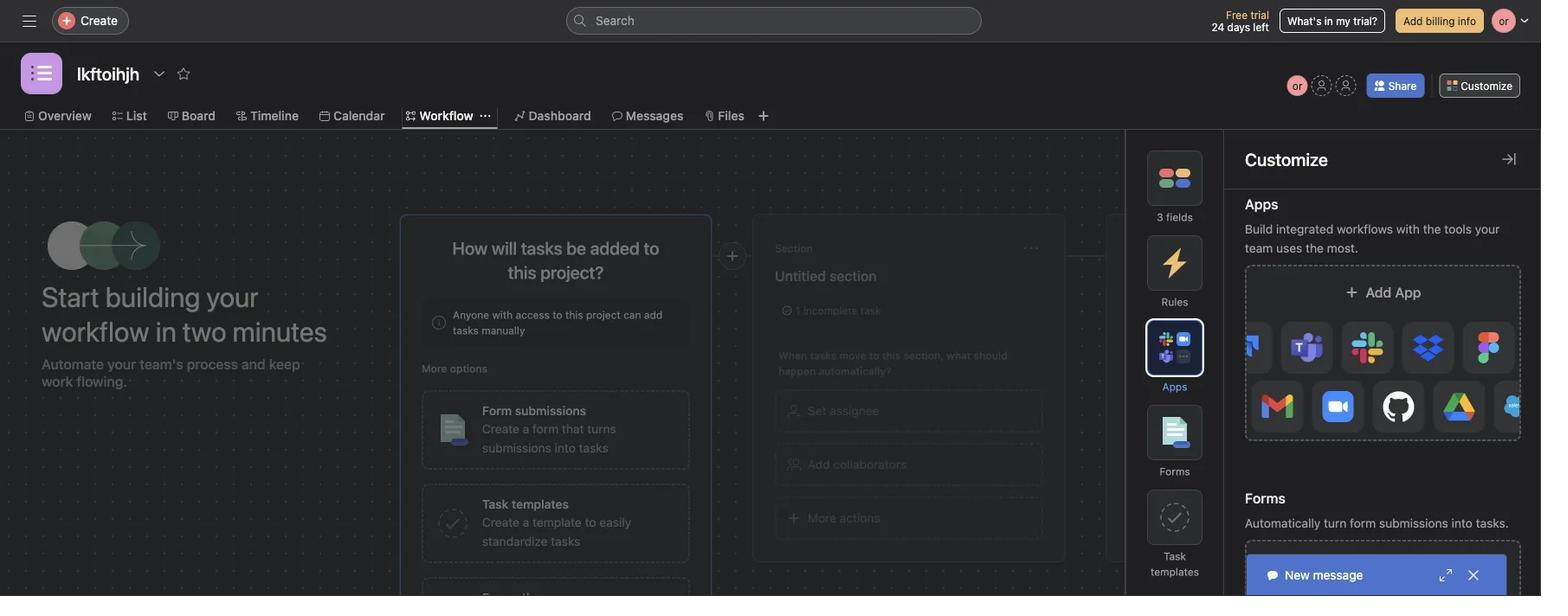 Task type: describe. For each thing, give the bounding box(es) containing it.
workflows
[[1337, 222, 1393, 236]]

list
[[126, 109, 147, 123]]

left
[[1253, 21, 1269, 33]]

tasks inside how will tasks be added to this project?
[[521, 238, 562, 258]]

team's
[[140, 356, 183, 373]]

project
[[586, 309, 621, 321]]

submissions inside the form submissions create a form that turns submissions into tasks
[[482, 441, 551, 455]]

anyone with access to this project can add tasks manually
[[453, 309, 663, 337]]

files link
[[704, 106, 744, 126]]

assignee
[[830, 404, 879, 418]]

to inside the anyone with access to this project can add tasks manually
[[553, 309, 562, 321]]

new message
[[1285, 568, 1363, 583]]

expand sidebar image
[[23, 14, 36, 28]]

to inside the task templates create a template to easily standardize tasks
[[585, 516, 596, 530]]

add app
[[1366, 284, 1421, 301]]

form inside the form submissions create a form that turns submissions into tasks
[[533, 422, 559, 436]]

tasks inside the anyone with access to this project can add tasks manually
[[453, 325, 479, 337]]

free trial 24 days left
[[1212, 9, 1269, 33]]

days
[[1227, 21, 1250, 33]]

when tasks move to this section, what should happen automatically?
[[778, 350, 1007, 377]]

what
[[946, 350, 971, 362]]

work flowing.
[[42, 374, 127, 390]]

process
[[187, 356, 238, 373]]

app
[[1395, 284, 1421, 301]]

will
[[492, 238, 517, 258]]

happen
[[778, 365, 816, 377]]

section,
[[904, 350, 944, 362]]

with inside the anyone with access to this project can add tasks manually
[[492, 309, 513, 321]]

how will tasks be added to this project?
[[452, 238, 659, 283]]

add form
[[1364, 560, 1423, 576]]

turn
[[1324, 516, 1347, 531]]

automatically turn form submissions into tasks.
[[1245, 516, 1509, 531]]

free
[[1226, 9, 1248, 21]]

create for form submissions
[[482, 422, 519, 436]]

move
[[839, 350, 866, 362]]

customize inside dropdown button
[[1461, 80, 1512, 92]]

form submissions create a form that turns submissions into tasks
[[482, 404, 616, 455]]

board
[[182, 109, 216, 123]]

a for template
[[523, 516, 529, 530]]

1
[[796, 305, 800, 317]]

add collaborators button
[[775, 443, 1043, 487]]

start building your workflow in two minutes automate your team's process and keep work flowing.
[[42, 281, 327, 390]]

add app button
[[1245, 265, 1522, 442]]

create inside create popup button
[[81, 13, 118, 28]]

my
[[1336, 15, 1350, 27]]

integrated
[[1276, 222, 1333, 236]]

options
[[450, 363, 487, 375]]

timeline
[[250, 109, 299, 123]]

automate
[[42, 356, 104, 373]]

1 horizontal spatial submissions
[[1379, 516, 1448, 531]]

manually
[[482, 325, 525, 337]]

what's in my trial?
[[1287, 15, 1377, 27]]

tasks inside the form submissions create a form that turns submissions into tasks
[[579, 441, 608, 455]]

uses
[[1276, 241, 1302, 255]]

turns
[[587, 422, 616, 436]]

automatically
[[1245, 516, 1320, 531]]

1 horizontal spatial your
[[206, 281, 258, 313]]

to inside how will tasks be added to this project?
[[644, 238, 659, 258]]

search button
[[566, 7, 982, 35]]

build integrated workflows with the tools your team uses the most.
[[1245, 222, 1500, 255]]

add for add billing info
[[1403, 15, 1423, 27]]

tools
[[1444, 222, 1472, 236]]

keep
[[269, 356, 300, 373]]

close details image
[[1502, 152, 1516, 166]]

start
[[42, 281, 99, 313]]

what's in my trial? button
[[1280, 9, 1385, 33]]

task templates
[[1151, 551, 1199, 578]]

into inside the form submissions create a form that turns submissions into tasks
[[555, 441, 576, 455]]

rules
[[1161, 296, 1188, 308]]

list image
[[31, 63, 52, 84]]

should
[[974, 350, 1007, 362]]

automatically?
[[819, 365, 891, 377]]

add
[[644, 309, 663, 321]]

untitled section button
[[775, 261, 1043, 292]]

trial
[[1250, 9, 1269, 21]]

billing
[[1426, 15, 1455, 27]]

template
[[533, 516, 582, 530]]

templates
[[1151, 566, 1199, 578]]

how
[[452, 238, 488, 258]]

expand new message image
[[1439, 569, 1453, 583]]

create for task templates
[[482, 516, 519, 530]]

workflow
[[419, 109, 473, 123]]

task
[[1164, 551, 1186, 563]]

3
[[1157, 211, 1163, 223]]



Task type: vqa. For each thing, say whether or not it's contained in the screenshot.
dialog
no



Task type: locate. For each thing, give the bounding box(es) containing it.
add down the automatically turn form submissions into tasks. at right bottom
[[1364, 560, 1389, 576]]

forms up the task
[[1160, 466, 1190, 478]]

0 horizontal spatial customize
[[1245, 149, 1328, 169]]

your right tools at the top right
[[1475, 222, 1500, 236]]

tasks left 'move'
[[810, 350, 837, 362]]

search list box
[[566, 7, 982, 35]]

1 vertical spatial form
[[1350, 516, 1376, 531]]

incomplete
[[803, 305, 858, 317]]

1 vertical spatial into
[[1452, 516, 1473, 531]]

share
[[1388, 80, 1417, 92]]

1 horizontal spatial into
[[1452, 516, 1473, 531]]

this inside when tasks move to this section, what should happen automatically?
[[882, 350, 901, 362]]

task
[[860, 305, 881, 317]]

the
[[1423, 222, 1441, 236], [1306, 241, 1324, 255]]

forms up the automatically
[[1245, 490, 1285, 507]]

to
[[644, 238, 659, 258], [553, 309, 562, 321], [869, 350, 879, 362], [585, 516, 596, 530]]

form
[[533, 422, 559, 436], [1350, 516, 1376, 531], [1393, 560, 1423, 576]]

form down form submissions
[[533, 422, 559, 436]]

two minutes
[[183, 315, 327, 348]]

create inside the form submissions create a form that turns submissions into tasks
[[482, 422, 519, 436]]

dashboard link
[[515, 106, 591, 126]]

0 vertical spatial form
[[533, 422, 559, 436]]

tasks inside when tasks move to this section, what should happen automatically?
[[810, 350, 837, 362]]

add inside button
[[1364, 560, 1389, 576]]

apps
[[1245, 196, 1278, 213], [1162, 381, 1187, 393]]

24
[[1212, 21, 1224, 33]]

create
[[81, 13, 118, 28], [482, 422, 519, 436], [482, 516, 519, 530]]

1 horizontal spatial forms
[[1245, 490, 1285, 507]]

info
[[1458, 15, 1476, 27]]

0 horizontal spatial submissions
[[482, 441, 551, 455]]

your inside build integrated workflows with the tools your team uses the most.
[[1475, 222, 1500, 236]]

most.
[[1327, 241, 1358, 255]]

calendar
[[333, 109, 385, 123]]

anyone
[[453, 309, 489, 321]]

show options image
[[152, 67, 166, 81]]

1 vertical spatial with
[[492, 309, 513, 321]]

that
[[562, 422, 584, 436]]

a inside the task templates create a template to easily standardize tasks
[[523, 516, 529, 530]]

0 vertical spatial your
[[1475, 222, 1500, 236]]

untitled
[[775, 268, 826, 284]]

create inside the task templates create a template to easily standardize tasks
[[482, 516, 519, 530]]

this for project
[[565, 309, 583, 321]]

a
[[523, 422, 529, 436], [523, 516, 529, 530]]

3 fields
[[1157, 211, 1193, 223]]

in up team's
[[155, 315, 177, 348]]

section
[[829, 268, 877, 284]]

tasks up this project?
[[521, 238, 562, 258]]

0 horizontal spatial with
[[492, 309, 513, 321]]

files
[[718, 109, 744, 123]]

be
[[566, 238, 586, 258]]

when
[[778, 350, 807, 362]]

0 horizontal spatial into
[[555, 441, 576, 455]]

add left billing at the right top of page
[[1403, 15, 1423, 27]]

tasks down template
[[551, 535, 580, 549]]

add for add app
[[1366, 284, 1392, 301]]

add left app
[[1366, 284, 1392, 301]]

list link
[[112, 106, 147, 126]]

this inside the anyone with access to this project can add tasks manually
[[565, 309, 583, 321]]

1 horizontal spatial this
[[882, 350, 901, 362]]

create down form submissions
[[482, 422, 519, 436]]

a for form
[[523, 422, 529, 436]]

build
[[1245, 222, 1273, 236]]

1 horizontal spatial with
[[1396, 222, 1420, 236]]

1 a from the top
[[523, 422, 529, 436]]

create button
[[52, 7, 129, 35]]

1 horizontal spatial customize
[[1461, 80, 1512, 92]]

2 vertical spatial your
[[107, 356, 136, 373]]

can
[[624, 309, 641, 321]]

in left my
[[1324, 15, 1333, 27]]

2 a from the top
[[523, 516, 529, 530]]

0 vertical spatial with
[[1396, 222, 1420, 236]]

trial?
[[1353, 15, 1377, 27]]

collaborators
[[833, 458, 907, 472]]

add tab image
[[757, 109, 770, 123]]

building
[[105, 281, 200, 313]]

0 vertical spatial in
[[1324, 15, 1333, 27]]

access
[[516, 309, 550, 321]]

1 horizontal spatial the
[[1423, 222, 1441, 236]]

the left tools at the top right
[[1423, 222, 1441, 236]]

with right "workflows"
[[1396, 222, 1420, 236]]

this project?
[[508, 262, 604, 283]]

with inside build integrated workflows with the tools your team uses the most.
[[1396, 222, 1420, 236]]

0 vertical spatial submissions
[[482, 441, 551, 455]]

0 horizontal spatial forms
[[1160, 466, 1190, 478]]

form inside button
[[1393, 560, 1423, 576]]

add billing info button
[[1396, 9, 1484, 33]]

to right access
[[553, 309, 562, 321]]

overview link
[[24, 106, 92, 126]]

what's
[[1287, 15, 1322, 27]]

messages link
[[612, 106, 683, 126]]

customize up integrated
[[1245, 149, 1328, 169]]

create up standardize
[[482, 516, 519, 530]]

0 horizontal spatial in
[[155, 315, 177, 348]]

2 horizontal spatial form
[[1393, 560, 1423, 576]]

dashboard
[[529, 109, 591, 123]]

1 vertical spatial create
[[482, 422, 519, 436]]

and
[[241, 356, 266, 373]]

in inside start building your workflow in two minutes automate your team's process and keep work flowing.
[[155, 315, 177, 348]]

close image
[[1467, 569, 1480, 583]]

overview
[[38, 109, 92, 123]]

tasks inside the task templates create a template to easily standardize tasks
[[551, 535, 580, 549]]

0 vertical spatial the
[[1423, 222, 1441, 236]]

1 horizontal spatial form
[[1350, 516, 1376, 531]]

1 horizontal spatial in
[[1324, 15, 1333, 27]]

0 horizontal spatial the
[[1306, 241, 1324, 255]]

to right 'move'
[[869, 350, 879, 362]]

create right expand sidebar image
[[81, 13, 118, 28]]

workflow link
[[406, 106, 473, 126]]

form right the turn
[[1350, 516, 1376, 531]]

apps up 'build'
[[1245, 196, 1278, 213]]

your left team's
[[107, 356, 136, 373]]

your up two minutes
[[206, 281, 258, 313]]

to left easily
[[585, 516, 596, 530]]

this left project in the left bottom of the page
[[565, 309, 583, 321]]

board link
[[168, 106, 216, 126]]

task templates
[[482, 497, 569, 512]]

workflow
[[42, 315, 149, 348]]

tasks.
[[1476, 516, 1509, 531]]

1 vertical spatial your
[[206, 281, 258, 313]]

submissions up "add form"
[[1379, 516, 1448, 531]]

untitled section
[[775, 268, 877, 284]]

submissions
[[482, 441, 551, 455], [1379, 516, 1448, 531]]

1 vertical spatial this
[[882, 350, 901, 362]]

a down form submissions
[[523, 422, 529, 436]]

1 vertical spatial apps
[[1162, 381, 1187, 393]]

1 horizontal spatial apps
[[1245, 196, 1278, 213]]

to inside when tasks move to this section, what should happen automatically?
[[869, 350, 879, 362]]

0 vertical spatial this
[[565, 309, 583, 321]]

with up manually on the bottom left of page
[[492, 309, 513, 321]]

0 vertical spatial create
[[81, 13, 118, 28]]

0 horizontal spatial form
[[533, 422, 559, 436]]

tasks down turns
[[579, 441, 608, 455]]

0 horizontal spatial your
[[107, 356, 136, 373]]

set
[[808, 404, 826, 418]]

a inside the form submissions create a form that turns submissions into tasks
[[523, 422, 529, 436]]

into left tasks.
[[1452, 516, 1473, 531]]

1 vertical spatial customize
[[1245, 149, 1328, 169]]

0 horizontal spatial apps
[[1162, 381, 1187, 393]]

add for add form
[[1364, 560, 1389, 576]]

customize button
[[1439, 74, 1520, 98]]

task templates create a template to easily standardize tasks
[[482, 497, 631, 549]]

1 vertical spatial submissions
[[1379, 516, 1448, 531]]

into down that
[[555, 441, 576, 455]]

1 vertical spatial a
[[523, 516, 529, 530]]

customize down 'info' at the top right
[[1461, 80, 1512, 92]]

0 vertical spatial apps
[[1245, 196, 1278, 213]]

to right added
[[644, 238, 659, 258]]

a down task templates
[[523, 516, 529, 530]]

share button
[[1367, 74, 1424, 98]]

1 vertical spatial the
[[1306, 241, 1324, 255]]

None text field
[[73, 58, 144, 89]]

set assignee
[[808, 404, 879, 418]]

timeline link
[[236, 106, 299, 126]]

tasks
[[521, 238, 562, 258], [453, 325, 479, 337], [810, 350, 837, 362], [579, 441, 608, 455], [551, 535, 580, 549]]

2 vertical spatial form
[[1393, 560, 1423, 576]]

in inside button
[[1324, 15, 1333, 27]]

0 horizontal spatial this
[[565, 309, 583, 321]]

search
[[596, 13, 635, 28]]

0 vertical spatial customize
[[1461, 80, 1512, 92]]

apps down rules
[[1162, 381, 1187, 393]]

tasks down anyone
[[453, 325, 479, 337]]

tab actions image
[[480, 111, 491, 121]]

this for section,
[[882, 350, 901, 362]]

this
[[565, 309, 583, 321], [882, 350, 901, 362]]

into
[[555, 441, 576, 455], [1452, 516, 1473, 531]]

this left section,
[[882, 350, 901, 362]]

2 horizontal spatial your
[[1475, 222, 1500, 236]]

1 vertical spatial forms
[[1245, 490, 1285, 507]]

add for add collaborators
[[808, 458, 830, 472]]

add left collaborators
[[808, 458, 830, 472]]

or button
[[1287, 75, 1308, 96]]

add billing info
[[1403, 15, 1476, 27]]

0 vertical spatial into
[[555, 441, 576, 455]]

calendar link
[[319, 106, 385, 126]]

standardize
[[482, 535, 548, 549]]

or
[[1292, 80, 1303, 92]]

form left expand new message image
[[1393, 560, 1423, 576]]

add
[[1403, 15, 1423, 27], [1366, 284, 1392, 301], [808, 458, 830, 472], [1364, 560, 1389, 576]]

more options
[[422, 363, 487, 375]]

the down integrated
[[1306, 241, 1324, 255]]

0 vertical spatial a
[[523, 422, 529, 436]]

add to starred image
[[177, 67, 191, 81]]

fields
[[1166, 211, 1193, 223]]

more
[[422, 363, 447, 375]]

2 vertical spatial create
[[482, 516, 519, 530]]

add form button
[[1245, 540, 1521, 596]]

form submissions
[[482, 404, 586, 418]]

1 vertical spatial in
[[155, 315, 177, 348]]

customize
[[1461, 80, 1512, 92], [1245, 149, 1328, 169]]

team
[[1245, 241, 1273, 255]]

1 incomplete task
[[796, 305, 881, 317]]

0 vertical spatial forms
[[1160, 466, 1190, 478]]

submissions down form submissions
[[482, 441, 551, 455]]



